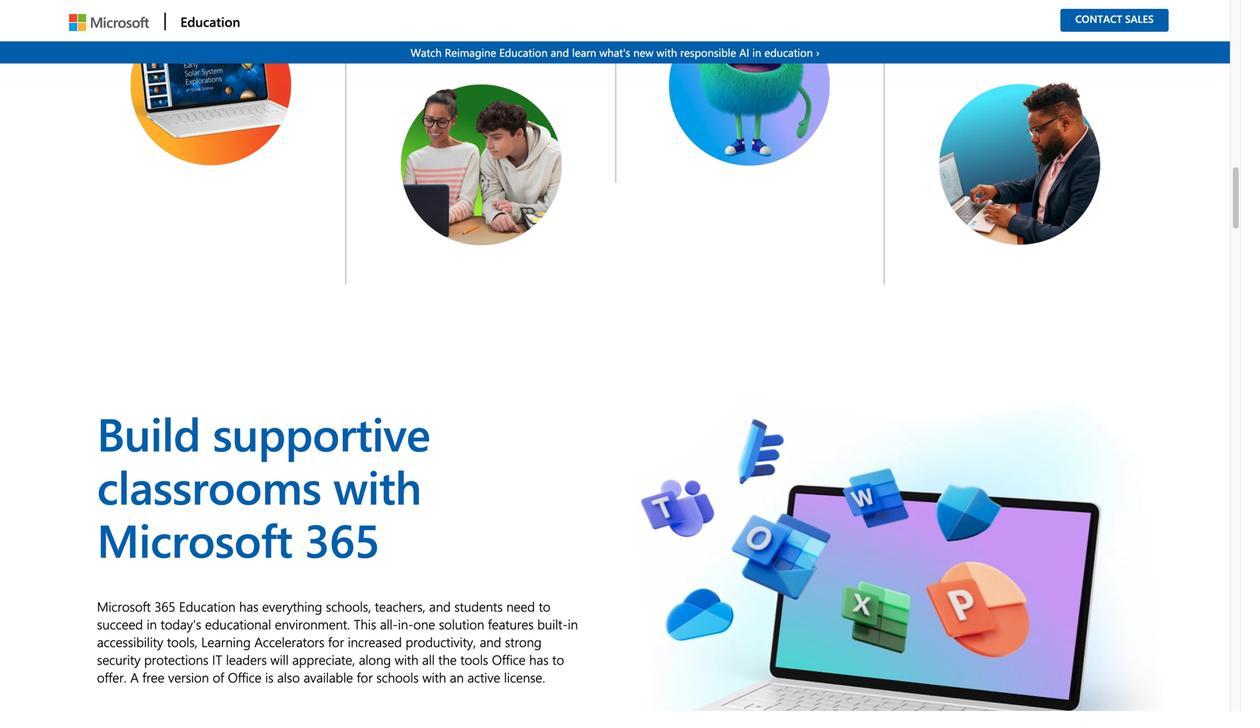 Task type: locate. For each thing, give the bounding box(es) containing it.
1 vertical spatial and
[[429, 598, 451, 616]]

environment.
[[275, 616, 350, 634]]

0 horizontal spatial 365
[[154, 598, 176, 616]]

one
[[414, 616, 435, 634]]

1 vertical spatial microsoft
[[97, 598, 151, 616]]

and
[[551, 45, 569, 60], [429, 598, 451, 616], [480, 634, 502, 651]]

to right need
[[539, 598, 551, 616]]

365
[[305, 509, 380, 570], [154, 598, 176, 616]]

everything
[[262, 598, 322, 616]]

2 horizontal spatial in
[[753, 45, 762, 60]]

and left learn
[[551, 45, 569, 60]]

›
[[816, 45, 820, 60]]

0 vertical spatial 365
[[305, 509, 380, 570]]

tools,
[[167, 634, 198, 651]]

strong
[[505, 634, 542, 651]]

has down built-
[[530, 651, 549, 669]]

2 microsoft from the top
[[97, 598, 151, 616]]

1 vertical spatial education
[[500, 45, 548, 60]]

microsoft
[[97, 509, 293, 570], [97, 598, 151, 616]]

0 horizontal spatial for
[[328, 634, 344, 651]]

watch
[[411, 45, 442, 60]]

2 vertical spatial education
[[179, 598, 236, 616]]

watch reimagine education and learn what's new with responsible ai in education ›
[[411, 45, 820, 60]]

office right tools
[[492, 651, 526, 669]]

with inside the build supportive classrooms with microsoft 365
[[334, 456, 422, 517]]

the
[[439, 651, 457, 669]]

365 inside microsoft 365 education has everything schools, teachers, and students need to succeed in today's educational environment. this all-in-one solution features built-in accessibility tools, learning accelerators for increased productivity, and strong security protections it leaders will appreciate, along with all the tools office has to offer. a free version of office is also available for schools with an active license.
[[154, 598, 176, 616]]

solution
[[439, 616, 485, 634]]

0 horizontal spatial to
[[539, 598, 551, 616]]

also
[[277, 669, 300, 687]]

for
[[328, 634, 344, 651], [357, 669, 373, 687]]

supportive
[[213, 403, 430, 464]]

0 vertical spatial has
[[239, 598, 259, 616]]

for left this
[[328, 634, 344, 651]]

what's
[[600, 45, 631, 60]]

sales
[[1126, 12, 1154, 25]]

0 horizontal spatial in
[[147, 616, 157, 634]]

office
[[492, 651, 526, 669], [228, 669, 262, 687]]

0 vertical spatial to
[[539, 598, 551, 616]]

to down built-
[[553, 651, 564, 669]]

all-
[[380, 616, 398, 634]]

this
[[354, 616, 376, 634]]

in right strong
[[568, 616, 578, 634]]

learning
[[201, 634, 251, 651]]

watch reimagine education and learn what's new with responsible ai in education › link
[[0, 41, 1231, 64]]

offer.
[[97, 669, 127, 687]]

1 horizontal spatial to
[[553, 651, 564, 669]]

in right ai
[[753, 45, 762, 60]]

1 horizontal spatial 365
[[305, 509, 380, 570]]

in
[[753, 45, 762, 60], [147, 616, 157, 634], [568, 616, 578, 634]]

1 vertical spatial 365
[[154, 598, 176, 616]]

for left schools
[[357, 669, 373, 687]]

1 horizontal spatial for
[[357, 669, 373, 687]]

1 horizontal spatial and
[[480, 634, 502, 651]]

responsible
[[681, 45, 737, 60]]

365 up the "tools,"
[[154, 598, 176, 616]]

and left strong
[[480, 634, 502, 651]]

teachers,
[[375, 598, 426, 616]]

contact
[[1076, 12, 1123, 25]]

has up learning
[[239, 598, 259, 616]]

contact sales link
[[1076, 12, 1154, 25]]

an
[[450, 669, 464, 687]]

new
[[634, 45, 654, 60]]

schools
[[377, 669, 419, 687]]

education inside microsoft 365 education has everything schools, teachers, and students need to succeed in today's educational environment. this all-in-one solution features built-in accessibility tools, learning accelerators for increased productivity, and strong security protections it leaders will appreciate, along with all the tools office has to offer. a free version of office is also available for schools with an active license.
[[179, 598, 236, 616]]

1 vertical spatial for
[[357, 669, 373, 687]]

with
[[657, 45, 678, 60], [334, 456, 422, 517], [395, 651, 419, 669], [423, 669, 446, 687]]

education for microsoft 365 education has everything schools, teachers, and students need to succeed in today's educational environment. this all-in-one solution features built-in accessibility tools, learning accelerators for increased productivity, and strong security protections it leaders will appreciate, along with all the tools office has to offer. a free version of office is also available for schools with an active license.
[[179, 598, 236, 616]]

0 vertical spatial microsoft
[[97, 509, 293, 570]]

tools
[[461, 651, 488, 669]]

and up productivity, at the bottom of the page
[[429, 598, 451, 616]]

education
[[181, 13, 240, 30], [500, 45, 548, 60], [179, 598, 236, 616]]

increased
[[348, 634, 402, 651]]

education
[[765, 45, 813, 60]]

active
[[468, 669, 501, 687]]

has
[[239, 598, 259, 616], [530, 651, 549, 669]]

in left today's
[[147, 616, 157, 634]]

2 horizontal spatial and
[[551, 45, 569, 60]]

appreciate,
[[292, 651, 355, 669]]

along
[[359, 651, 391, 669]]

to
[[539, 598, 551, 616], [553, 651, 564, 669]]

0 horizontal spatial has
[[239, 598, 259, 616]]

365 up schools,
[[305, 509, 380, 570]]

ai
[[740, 45, 750, 60]]

1 vertical spatial has
[[530, 651, 549, 669]]

1 microsoft from the top
[[97, 509, 293, 570]]

microsoftlogo image
[[69, 14, 149, 31]]

365 inside the build supportive classrooms with microsoft 365
[[305, 509, 380, 570]]

microsoft 365 education has everything schools, teachers, and students need to succeed in today's educational environment. this all-in-one solution features built-in accessibility tools, learning accelerators for increased productivity, and strong security protections it leaders will appreciate, along with all the tools office has to offer. a free version of office is also available for schools with an active license.
[[97, 598, 578, 687]]

office left is
[[228, 669, 262, 687]]



Task type: vqa. For each thing, say whether or not it's contained in the screenshot.
Jan
no



Task type: describe. For each thing, give the bounding box(es) containing it.
will
[[271, 651, 289, 669]]

0 vertical spatial and
[[551, 45, 569, 60]]

2 vertical spatial and
[[480, 634, 502, 651]]

build supportive classrooms with microsoft 365
[[97, 403, 430, 570]]

0 vertical spatial for
[[328, 634, 344, 651]]

learn
[[572, 45, 597, 60]]

of
[[213, 669, 224, 687]]

1 vertical spatial to
[[553, 651, 564, 669]]

need
[[507, 598, 535, 616]]

0 vertical spatial education
[[181, 13, 240, 30]]

a
[[130, 669, 139, 687]]

leaders
[[226, 651, 267, 669]]

build
[[97, 403, 201, 464]]

0 horizontal spatial office
[[228, 669, 262, 687]]

educational
[[205, 616, 271, 634]]

in-
[[398, 616, 414, 634]]

reimagine
[[445, 45, 496, 60]]

license.
[[504, 669, 546, 687]]

it
[[212, 651, 222, 669]]

productivity,
[[406, 634, 476, 651]]

free
[[142, 669, 165, 687]]

all
[[422, 651, 435, 669]]

0 horizontal spatial and
[[429, 598, 451, 616]]

contact sales
[[1076, 12, 1154, 25]]

features
[[488, 616, 534, 634]]

security
[[97, 651, 141, 669]]

microsoft inside microsoft 365 education has everything schools, teachers, and students need to succeed in today's educational environment. this all-in-one solution features built-in accessibility tools, learning accelerators for increased productivity, and strong security protections it leaders will appreciate, along with all the tools office has to offer. a free version of office is also available for schools with an active license.
[[97, 598, 151, 616]]

protections
[[144, 651, 209, 669]]

education for watch reimagine education and learn what's new with responsible ai in education ›
[[500, 45, 548, 60]]

schools,
[[326, 598, 371, 616]]

accelerators
[[254, 634, 325, 651]]

accessibility
[[97, 634, 163, 651]]

1 horizontal spatial in
[[568, 616, 578, 634]]

education link
[[164, 1, 245, 42]]

1 horizontal spatial has
[[530, 651, 549, 669]]

succeed
[[97, 616, 143, 634]]

students
[[455, 598, 503, 616]]

1 horizontal spatial office
[[492, 651, 526, 669]]

today's
[[161, 616, 201, 634]]

microsoft inside the build supportive classrooms with microsoft 365
[[97, 509, 293, 570]]

version
[[168, 669, 209, 687]]

is
[[265, 669, 274, 687]]

available
[[304, 669, 353, 687]]

classrooms
[[97, 456, 321, 517]]

built-
[[538, 616, 568, 634]]



